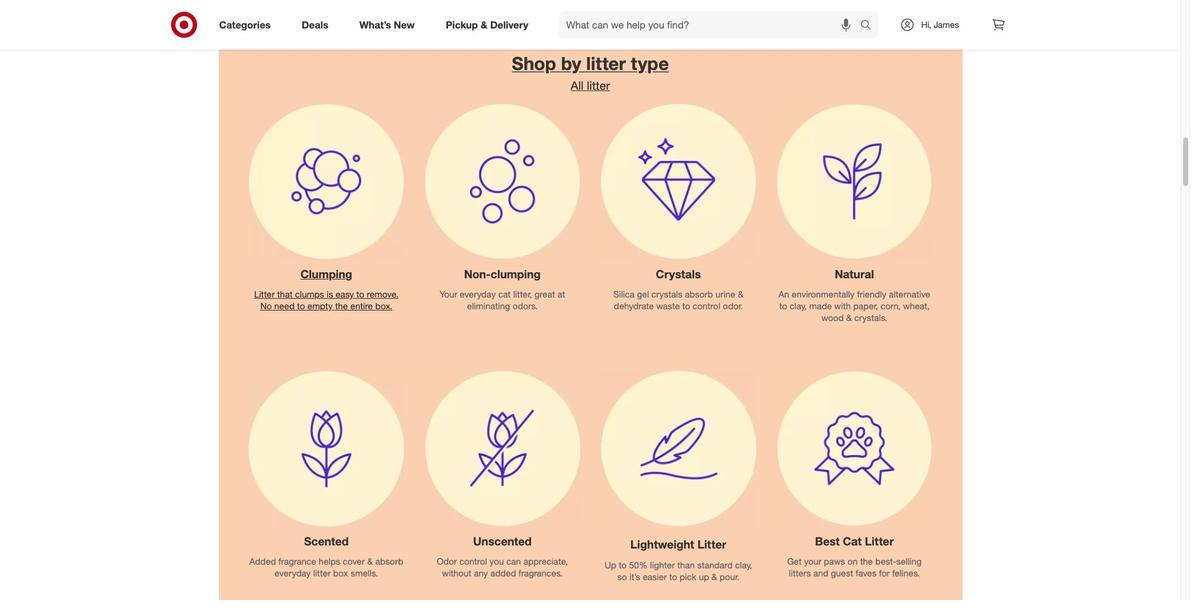 Task type: describe. For each thing, give the bounding box(es) containing it.
james
[[934, 19, 959, 30]]

added fragrance helps cover & absorb everyday litter box smells.
[[249, 556, 403, 578]]

litter,
[[513, 289, 532, 300]]

categories link
[[209, 11, 286, 38]]

crystals
[[652, 289, 683, 300]]

hi,
[[921, 19, 932, 30]]

deals
[[302, 18, 328, 31]]

What can we help you find? suggestions appear below search field
[[559, 11, 864, 38]]

pick
[[680, 571, 697, 582]]

guest
[[831, 568, 853, 578]]

& inside up to 50% lighter than standard clay, so it's easier to pick up & pour.
[[712, 571, 717, 582]]

get
[[787, 556, 802, 567]]

at
[[558, 289, 565, 300]]

to up 'entire'
[[357, 289, 364, 300]]

to up so
[[619, 560, 627, 570]]

best
[[815, 535, 840, 548]]

cat
[[498, 289, 511, 300]]

shop by litter type all litter
[[512, 52, 669, 92]]

& inside silica gel crystals absorb urine & dehydrate waste to control odor.
[[738, 289, 744, 300]]

delivery
[[490, 18, 529, 31]]

2 horizontal spatial litter
[[865, 535, 894, 548]]

faves
[[856, 568, 877, 578]]

clumping
[[491, 267, 541, 281]]

friendly
[[857, 289, 887, 300]]

alternative
[[889, 289, 931, 300]]

by
[[561, 52, 581, 74]]

that
[[277, 289, 293, 300]]

waste
[[657, 301, 680, 311]]

cover
[[343, 556, 365, 567]]

& inside added fragrance helps cover & absorb everyday litter box smells.
[[367, 556, 373, 567]]

is
[[327, 289, 333, 300]]

best cat litter
[[815, 535, 894, 548]]

corn,
[[881, 301, 901, 311]]

fragrances.
[[519, 568, 563, 578]]

for
[[879, 568, 890, 578]]

silica gel crystals absorb urine & dehydrate waste to control odor.
[[613, 289, 744, 311]]

environmentally
[[792, 289, 855, 300]]

remove.
[[367, 289, 399, 300]]

your
[[440, 289, 457, 300]]

selling
[[897, 556, 922, 567]]

to inside silica gel crystals absorb urine & dehydrate waste to control odor.
[[683, 301, 690, 311]]

empty
[[307, 301, 333, 311]]

you
[[490, 556, 504, 567]]

wheat,
[[903, 301, 930, 311]]

made
[[809, 301, 832, 311]]

cat
[[843, 535, 862, 548]]

scented
[[304, 535, 349, 548]]

lightweight litter
[[631, 538, 727, 551]]

helps
[[319, 556, 340, 567]]

so
[[618, 571, 627, 582]]

any
[[474, 568, 488, 578]]

crystals.
[[855, 312, 888, 323]]

non-
[[464, 267, 491, 281]]

up
[[605, 560, 617, 570]]

everyday inside added fragrance helps cover & absorb everyday litter box smells.
[[275, 568, 311, 578]]

appreciate,
[[524, 556, 568, 567]]

odor.
[[723, 301, 743, 311]]

dehydrate
[[614, 301, 654, 311]]

odor
[[437, 556, 457, 567]]

control inside silica gel crystals absorb urine & dehydrate waste to control odor.
[[693, 301, 721, 311]]

paper,
[[854, 301, 878, 311]]

categories
[[219, 18, 271, 31]]

clumping
[[300, 267, 352, 281]]

paws
[[824, 556, 845, 567]]

& inside an environmentally friendly alternative to clay, made with paper, corn, wheat, wood & crystals.
[[846, 312, 852, 323]]

pickup
[[446, 18, 478, 31]]

search button
[[855, 11, 885, 41]]

what's new link
[[349, 11, 430, 38]]

shop by litter type link
[[233, 52, 948, 74]]

clumps
[[295, 289, 324, 300]]

it's
[[630, 571, 640, 582]]

to inside an environmentally friendly alternative to clay, made with paper, corn, wheat, wood & crystals.
[[780, 301, 787, 311]]

great
[[535, 289, 555, 300]]

0 vertical spatial litter
[[586, 52, 626, 74]]

unscented
[[473, 535, 532, 548]]

clay, inside up to 50% lighter than standard clay, so it's easier to pick up & pour.
[[735, 560, 752, 570]]

entire
[[350, 301, 373, 311]]

to down the "clumps"
[[297, 301, 305, 311]]

your everyday cat litter, great at eliminating odors.
[[440, 289, 565, 311]]

crystals
[[656, 267, 701, 281]]

up to 50% lighter than standard clay, so it's easier to pick up & pour.
[[605, 560, 752, 582]]

lighter
[[650, 560, 675, 570]]



Task type: locate. For each thing, give the bounding box(es) containing it.
to down an
[[780, 301, 787, 311]]

litter inside added fragrance helps cover & absorb everyday litter box smells.
[[313, 568, 331, 578]]

2 vertical spatial litter
[[313, 568, 331, 578]]

an
[[779, 289, 789, 300]]

what's new
[[359, 18, 415, 31]]

odors.
[[513, 301, 538, 311]]

everyday
[[460, 289, 496, 300], [275, 568, 311, 578]]

without
[[442, 568, 472, 578]]

clay,
[[790, 301, 807, 311], [735, 560, 752, 570]]

your
[[804, 556, 822, 567]]

to
[[357, 289, 364, 300], [297, 301, 305, 311], [683, 301, 690, 311], [780, 301, 787, 311], [619, 560, 627, 570], [669, 571, 677, 582]]

deals link
[[291, 11, 344, 38]]

1 horizontal spatial the
[[860, 556, 873, 567]]

easy
[[336, 289, 354, 300]]

0 horizontal spatial everyday
[[275, 568, 311, 578]]

litter
[[586, 52, 626, 74], [587, 78, 610, 92], [313, 568, 331, 578]]

0 vertical spatial everyday
[[460, 289, 496, 300]]

up
[[699, 571, 709, 582]]

natural
[[835, 267, 874, 281]]

0 horizontal spatial the
[[335, 301, 348, 311]]

absorb left urine
[[685, 289, 713, 300]]

hi, james
[[921, 19, 959, 30]]

& right pickup
[[481, 18, 488, 31]]

1 vertical spatial control
[[460, 556, 487, 567]]

pour.
[[720, 571, 740, 582]]

clay, left made
[[790, 301, 807, 311]]

the inside get your paws on the best-selling litters and guest faves for felines.
[[860, 556, 873, 567]]

the inside litter that clumps is easy to remove. no need to empty the entire box.
[[335, 301, 348, 311]]

the
[[335, 301, 348, 311], [860, 556, 873, 567]]

control inside odor control you can appreciate, without any added fragrances.
[[460, 556, 487, 567]]

0 horizontal spatial litter
[[254, 289, 275, 300]]

& up the smells.
[[367, 556, 373, 567]]

1 horizontal spatial absorb
[[685, 289, 713, 300]]

can
[[507, 556, 521, 567]]

1 horizontal spatial control
[[693, 301, 721, 311]]

get your paws on the best-selling litters and guest faves for felines.
[[787, 556, 922, 578]]

non-clumping
[[464, 267, 541, 281]]

odor control you can appreciate, without any added fragrances.
[[437, 556, 568, 578]]

litter up standard
[[698, 538, 727, 551]]

clay, up pour.
[[735, 560, 752, 570]]

litters
[[789, 568, 811, 578]]

felines.
[[892, 568, 920, 578]]

0 vertical spatial control
[[693, 301, 721, 311]]

type
[[631, 52, 669, 74]]

litter down helps
[[313, 568, 331, 578]]

0 horizontal spatial clay,
[[735, 560, 752, 570]]

absorb inside added fragrance helps cover & absorb everyday litter box smells.
[[375, 556, 403, 567]]

& up odor.
[[738, 289, 744, 300]]

0 horizontal spatial absorb
[[375, 556, 403, 567]]

pickup & delivery link
[[435, 11, 544, 38]]

fragrance
[[279, 556, 316, 567]]

need
[[274, 301, 295, 311]]

0 vertical spatial clay,
[[790, 301, 807, 311]]

1 vertical spatial litter
[[587, 78, 610, 92]]

what's
[[359, 18, 391, 31]]

litter right all
[[587, 78, 610, 92]]

control up any
[[460, 556, 487, 567]]

1 vertical spatial everyday
[[275, 568, 311, 578]]

and
[[814, 568, 829, 578]]

easier
[[643, 571, 667, 582]]

gel
[[637, 289, 649, 300]]

clay, inside an environmentally friendly alternative to clay, made with paper, corn, wheat, wood & crystals.
[[790, 301, 807, 311]]

added
[[491, 568, 516, 578]]

litter
[[254, 289, 275, 300], [865, 535, 894, 548], [698, 538, 727, 551]]

& right up
[[712, 571, 717, 582]]

smells.
[[351, 568, 378, 578]]

1 horizontal spatial litter
[[698, 538, 727, 551]]

1 horizontal spatial clay,
[[790, 301, 807, 311]]

search
[[855, 20, 885, 32]]

eliminating
[[467, 301, 510, 311]]

with
[[835, 301, 851, 311]]

everyday down fragrance
[[275, 568, 311, 578]]

everyday inside your everyday cat litter, great at eliminating odors.
[[460, 289, 496, 300]]

silica
[[613, 289, 635, 300]]

than
[[677, 560, 695, 570]]

litter up best-
[[865, 535, 894, 548]]

lightweight
[[631, 538, 694, 551]]

1 vertical spatial clay,
[[735, 560, 752, 570]]

added
[[249, 556, 276, 567]]

litter inside litter that clumps is easy to remove. no need to empty the entire box.
[[254, 289, 275, 300]]

0 vertical spatial absorb
[[685, 289, 713, 300]]

to left pick on the right bottom of the page
[[669, 571, 677, 582]]

0 vertical spatial the
[[335, 301, 348, 311]]

the up faves
[[860, 556, 873, 567]]

absorb inside silica gel crystals absorb urine & dehydrate waste to control odor.
[[685, 289, 713, 300]]

no
[[260, 301, 272, 311]]

urine
[[716, 289, 736, 300]]

litter up no in the left of the page
[[254, 289, 275, 300]]

on
[[848, 556, 858, 567]]

an environmentally friendly alternative to clay, made with paper, corn, wheat, wood & crystals.
[[779, 289, 931, 323]]

&
[[481, 18, 488, 31], [738, 289, 744, 300], [846, 312, 852, 323], [367, 556, 373, 567], [712, 571, 717, 582]]

absorb up the smells.
[[375, 556, 403, 567]]

litter that clumps is easy to remove. no need to empty the entire box.
[[254, 289, 399, 311]]

1 vertical spatial absorb
[[375, 556, 403, 567]]

the down "easy"
[[335, 301, 348, 311]]

best-
[[876, 556, 897, 567]]

control down urine
[[693, 301, 721, 311]]

0 horizontal spatial control
[[460, 556, 487, 567]]

1 horizontal spatial everyday
[[460, 289, 496, 300]]

50%
[[629, 560, 648, 570]]

to right waste
[[683, 301, 690, 311]]

box
[[333, 568, 348, 578]]

standard
[[698, 560, 733, 570]]

litter right by
[[586, 52, 626, 74]]

shop
[[512, 52, 556, 74]]

all
[[571, 78, 584, 92]]

& down 'with'
[[846, 312, 852, 323]]

1 vertical spatial the
[[860, 556, 873, 567]]

everyday up eliminating
[[460, 289, 496, 300]]



Task type: vqa. For each thing, say whether or not it's contained in the screenshot.
first eligible from the top of the page
no



